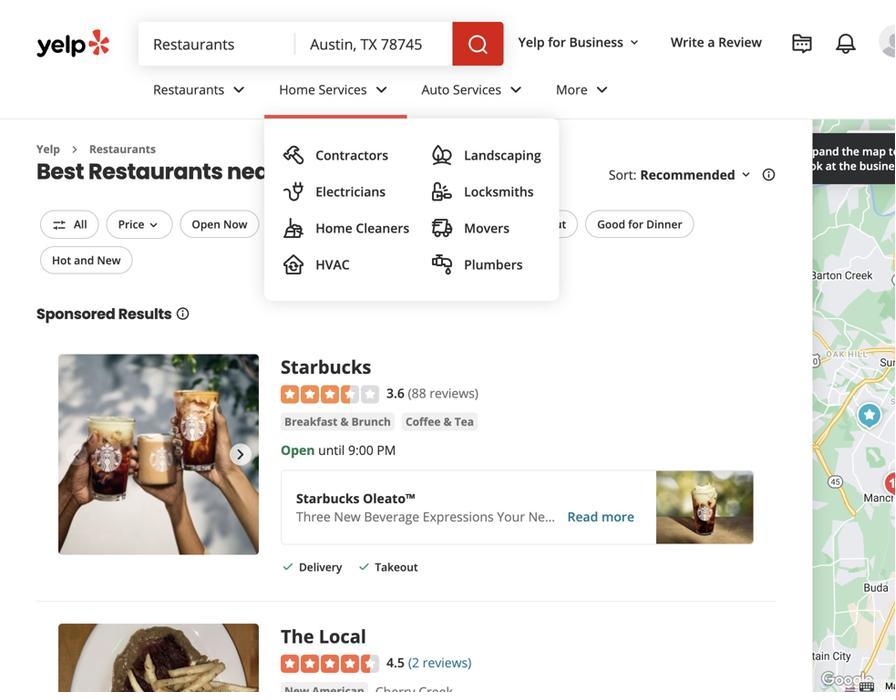 Task type: describe. For each thing, give the bounding box(es) containing it.
24 chevron down v2 image for more
[[592, 79, 614, 101]]

(2 reviews)
[[409, 654, 472, 672]]

slideshow element
[[58, 354, 259, 555]]

good for dinner
[[598, 217, 683, 232]]

next image
[[230, 444, 252, 466]]

hvac
[[316, 256, 350, 273]]

1 vertical spatial restaurants link
[[89, 141, 156, 156]]

4.5 star rating image
[[281, 655, 380, 673]]

locksmiths link
[[424, 173, 549, 210]]

none field near
[[310, 34, 438, 54]]

coffee & tea link
[[402, 413, 478, 431]]

coffee inside button
[[406, 414, 441, 429]]

brunch
[[352, 414, 391, 429]]

16 chevron down v2 image for recommended
[[740, 168, 754, 182]]

breakfast & brunch
[[285, 414, 391, 429]]

home cleaners
[[316, 219, 410, 237]]

more link
[[542, 66, 628, 119]]

yelp for yelp link
[[36, 141, 60, 156]]

now
[[223, 217, 248, 232]]

16 chevron down v2 image for price
[[146, 218, 161, 232]]

more
[[602, 508, 635, 526]]

sort:
[[609, 166, 637, 183]]

restaurants link inside business categories 'element'
[[139, 66, 265, 119]]

offers takeout button
[[476, 210, 579, 238]]

reservations button
[[377, 210, 469, 238]]

landscaping
[[465, 146, 542, 164]]

new inside button
[[97, 253, 121, 268]]

to
[[890, 144, 896, 159]]

16 checkmark v2 image for takeout
[[357, 560, 372, 574]]

three new beverage expressions your new coffee ritual
[[297, 508, 635, 526]]

coffee & tea
[[406, 414, 474, 429]]

3.6 (88 reviews)
[[387, 384, 479, 402]]

0 horizontal spatial takeout
[[375, 560, 418, 575]]

coffee & tea button
[[402, 413, 478, 431]]

24 contractor v2 image
[[283, 144, 305, 166]]

locksmiths
[[465, 183, 534, 200]]

yelp link
[[36, 141, 60, 156]]

Find text field
[[153, 34, 281, 54]]

hot and new button
[[40, 246, 133, 274]]

the
[[843, 144, 860, 159]]

Near text field
[[310, 34, 438, 54]]

16 chevron down v2 image
[[628, 35, 642, 50]]

tea
[[455, 414, 474, 429]]

more
[[557, 81, 588, 98]]

home services link
[[265, 66, 407, 119]]

24 electrician v2 image
[[283, 181, 305, 203]]

0 vertical spatial reviews)
[[430, 384, 479, 402]]

starbucks oleato™
[[297, 490, 416, 507]]

restaurants up price dropdown button
[[88, 156, 223, 187]]

read
[[568, 508, 599, 526]]

delivery inside button
[[314, 217, 358, 232]]

sponsored results
[[36, 304, 172, 324]]

hvac link
[[276, 246, 417, 283]]

2 horizontal spatial new
[[529, 508, 556, 526]]

keyboard shortcuts image
[[861, 683, 875, 692]]

4.5
[[387, 654, 405, 672]]

24 chevron down v2 image for home services
[[371, 79, 393, 101]]

projects image
[[792, 33, 814, 55]]

auto services
[[422, 81, 502, 98]]

write a review link
[[664, 26, 770, 58]]

takeout inside button
[[524, 217, 567, 232]]

austin,
[[283, 156, 359, 187]]

(2
[[409, 654, 420, 672]]

user profile image
[[880, 25, 896, 57]]

services for auto services
[[453, 81, 502, 98]]

24 chevron down v2 image
[[228, 79, 250, 101]]

sponsored
[[36, 304, 115, 324]]

a
[[708, 33, 716, 51]]

expressions
[[423, 508, 494, 526]]

starbucks link
[[281, 354, 372, 379]]

movers link
[[424, 210, 549, 246]]

yelp for business
[[519, 33, 624, 51]]

yelp for business button
[[511, 26, 650, 58]]

reservations
[[389, 217, 457, 232]]

auto services link
[[407, 66, 542, 119]]

price
[[118, 217, 145, 232]]

user actions element
[[504, 23, 896, 135]]

16 checkmark v2 image for delivery
[[281, 560, 296, 574]]

for for good
[[629, 217, 644, 232]]

recommended button
[[641, 166, 754, 183]]

review
[[719, 33, 763, 51]]

hot
[[52, 253, 71, 268]]

your
[[498, 508, 525, 526]]

24 locksmith v2 image
[[432, 181, 454, 203]]

map region
[[788, 24, 896, 692]]

16 info v2 image
[[176, 306, 190, 321]]

ritual
[[601, 508, 635, 526]]

rose's kitchen image
[[879, 466, 896, 503]]



Task type: locate. For each thing, give the bounding box(es) containing it.
3 24 chevron down v2 image from the left
[[592, 79, 614, 101]]

open inside button
[[192, 217, 221, 232]]

restaurants link right 16 chevron right v2 image
[[89, 141, 156, 156]]

notifications image
[[836, 33, 858, 55]]

& left brunch
[[341, 414, 349, 429]]

1 vertical spatial for
[[629, 217, 644, 232]]

coffee down the '(88'
[[406, 414, 441, 429]]

78745
[[396, 156, 461, 187]]

1 horizontal spatial yelp
[[519, 33, 545, 51]]

reviews) right "(2"
[[423, 654, 472, 672]]

new right and
[[97, 253, 121, 268]]

0 vertical spatial delivery
[[314, 217, 358, 232]]

pm
[[377, 442, 396, 459]]

services down near "field"
[[319, 81, 367, 98]]

1 horizontal spatial none field
[[310, 34, 438, 54]]

electricians link
[[276, 173, 417, 210]]

0 horizontal spatial home
[[279, 81, 316, 98]]

0 horizontal spatial yelp
[[36, 141, 60, 156]]

2 16 checkmark v2 image from the left
[[357, 560, 372, 574]]

auto
[[422, 81, 450, 98]]

write
[[671, 33, 705, 51]]

24 landscaping v2 image
[[432, 144, 454, 166]]

yelp right search icon
[[519, 33, 545, 51]]

none field up home services link
[[310, 34, 438, 54]]

the local
[[281, 624, 367, 649]]

offers for offers takeout
[[488, 217, 521, 232]]

& for coffee
[[444, 414, 452, 429]]

24 home cleaning v2 image
[[283, 217, 305, 239]]

0 vertical spatial 16 chevron down v2 image
[[740, 168, 754, 182]]

16 chevron right v2 image
[[67, 142, 82, 157]]

1 offers from the left
[[279, 217, 312, 232]]

(88
[[408, 384, 427, 402]]

None field
[[153, 34, 281, 54], [310, 34, 438, 54]]

1 vertical spatial reviews)
[[423, 654, 472, 672]]

new
[[97, 253, 121, 268], [334, 508, 361, 526], [529, 508, 556, 526]]

three
[[297, 508, 331, 526]]

home inside home services link
[[279, 81, 316, 98]]

filters group
[[36, 210, 699, 274]]

1 16 checkmark v2 image from the left
[[281, 560, 296, 574]]

all
[[74, 217, 87, 232]]

restaurants link down find text field
[[139, 66, 265, 119]]

starbucks for starbucks oleato™
[[297, 490, 360, 507]]

1 vertical spatial starbucks
[[297, 490, 360, 507]]

takeout down beverage
[[375, 560, 418, 575]]

1 horizontal spatial new
[[334, 508, 361, 526]]

price button
[[106, 210, 173, 239]]

2 none field from the left
[[310, 34, 438, 54]]

open for open until 9:00 pm
[[281, 442, 315, 459]]

& for breakfast
[[341, 414, 349, 429]]

offers for offers delivery
[[279, 217, 312, 232]]

1 horizontal spatial coffee
[[559, 508, 598, 526]]

24 moving v2 image
[[432, 217, 454, 239]]

0 horizontal spatial 16 checkmark v2 image
[[281, 560, 296, 574]]

1 services from the left
[[319, 81, 367, 98]]

expand
[[801, 144, 840, 159]]

1 horizontal spatial home
[[316, 219, 353, 237]]

&
[[341, 414, 349, 429], [444, 414, 452, 429]]

yelp for yelp for business
[[519, 33, 545, 51]]

read more
[[568, 508, 635, 526]]

starbucks
[[281, 354, 372, 379], [297, 490, 360, 507]]

restaurants left 24 chevron down v2 icon
[[153, 81, 225, 98]]

ma button
[[886, 680, 896, 692]]

1 vertical spatial open
[[281, 442, 315, 459]]

for left business
[[549, 33, 566, 51]]

16 chevron down v2 image inside price dropdown button
[[146, 218, 161, 232]]

24 chevron down v2 image inside auto services link
[[505, 79, 527, 101]]

offers takeout
[[488, 217, 567, 232]]

0 horizontal spatial 16 chevron down v2 image
[[146, 218, 161, 232]]

24 heating cooling v2 image
[[283, 254, 305, 276]]

0 vertical spatial restaurants link
[[139, 66, 265, 119]]

tx
[[364, 156, 392, 187]]

delivery down three
[[299, 560, 342, 575]]

open now button
[[180, 210, 260, 238]]

takeout down locksmiths
[[524, 217, 567, 232]]

0 horizontal spatial new
[[97, 253, 121, 268]]

1 horizontal spatial takeout
[[524, 217, 567, 232]]

1 horizontal spatial open
[[281, 442, 315, 459]]

menu
[[265, 119, 560, 301]]

for right good in the right top of the page
[[629, 217, 644, 232]]

for for yelp
[[549, 33, 566, 51]]

restaurants right 16 chevron right v2 image
[[89, 141, 156, 156]]

0 vertical spatial coffee
[[406, 414, 441, 429]]

0 horizontal spatial offers
[[279, 217, 312, 232]]

1 vertical spatial coffee
[[559, 508, 598, 526]]

services right auto
[[453, 81, 502, 98]]

1 & from the left
[[341, 414, 349, 429]]

0 horizontal spatial open
[[192, 217, 221, 232]]

2 & from the left
[[444, 414, 452, 429]]

se
[[884, 142, 896, 159]]

16 chevron down v2 image right price
[[146, 218, 161, 232]]

open until 9:00 pm
[[281, 442, 396, 459]]

and
[[74, 253, 94, 268]]

1 horizontal spatial for
[[629, 217, 644, 232]]

services
[[319, 81, 367, 98], [453, 81, 502, 98]]

best restaurants near austin, tx 78745
[[36, 156, 461, 187]]

offers down 24 electrician v2 image
[[279, 217, 312, 232]]

0 vertical spatial takeout
[[524, 217, 567, 232]]

the
[[281, 624, 314, 649]]

24 chevron down v2 image right more
[[592, 79, 614, 101]]

24 chevron down v2 image inside home services link
[[371, 79, 393, 101]]

24 chevron down v2 image right the auto services
[[505, 79, 527, 101]]

plumbers link
[[424, 246, 549, 283]]

the local link
[[281, 624, 367, 649]]

best
[[36, 156, 84, 187]]

good
[[598, 217, 626, 232]]

2 horizontal spatial 24 chevron down v2 image
[[592, 79, 614, 101]]

0 horizontal spatial &
[[341, 414, 349, 429]]

0 horizontal spatial 24 chevron down v2 image
[[371, 79, 393, 101]]

restaurants link
[[139, 66, 265, 119], [89, 141, 156, 156]]

menu containing contractors
[[265, 119, 560, 301]]

new right your
[[529, 508, 556, 526]]

open down breakfast
[[281, 442, 315, 459]]

offers
[[279, 217, 312, 232], [488, 217, 521, 232]]

results
[[118, 304, 172, 324]]

home for home services
[[279, 81, 316, 98]]

1 vertical spatial yelp
[[36, 141, 60, 156]]

coffee left ritual
[[559, 508, 598, 526]]

0 horizontal spatial coffee
[[406, 414, 441, 429]]

reviews)
[[430, 384, 479, 402], [423, 654, 472, 672]]

16 chevron down v2 image left 16 info v2 icon
[[740, 168, 754, 182]]

16 info v2 image
[[762, 168, 777, 182]]

starbucks up 3.6 star rating image
[[281, 354, 372, 379]]

breakfast & brunch link
[[281, 413, 395, 431]]

breakfast & brunch button
[[281, 413, 395, 431]]

open for open now
[[192, 217, 221, 232]]

& left the "tea"
[[444, 414, 452, 429]]

search image
[[468, 34, 490, 56]]

2 24 chevron down v2 image from the left
[[505, 79, 527, 101]]

0 vertical spatial open
[[192, 217, 221, 232]]

none field up 24 chevron down v2 icon
[[153, 34, 281, 54]]

1 24 chevron down v2 image from the left
[[371, 79, 393, 101]]

yelp inside button
[[519, 33, 545, 51]]

reviews) up the "tea"
[[430, 384, 479, 402]]

offers delivery button
[[267, 210, 370, 238]]

1 vertical spatial home
[[316, 219, 353, 237]]

electricians
[[316, 183, 386, 200]]

home services
[[279, 81, 367, 98]]

open left now
[[192, 217, 221, 232]]

yelp left 16 chevron right v2 image
[[36, 141, 60, 156]]

for inside button
[[549, 33, 566, 51]]

map
[[863, 144, 887, 159]]

starbucks for starbucks
[[281, 354, 372, 379]]

1 horizontal spatial 24 chevron down v2 image
[[505, 79, 527, 101]]

2 services from the left
[[453, 81, 502, 98]]

16 checkmark v2 image down beverage
[[357, 560, 372, 574]]

16 chevron down v2 image
[[740, 168, 754, 182], [146, 218, 161, 232]]

movers
[[465, 219, 510, 237]]

delivery down electricians link
[[314, 217, 358, 232]]

open now
[[192, 217, 248, 232]]

0 vertical spatial home
[[279, 81, 316, 98]]

none field find
[[153, 34, 281, 54]]

write a review
[[671, 33, 763, 51]]

24 chevron down v2 image
[[371, 79, 393, 101], [505, 79, 527, 101], [592, 79, 614, 101]]

all button
[[40, 210, 99, 239]]

dinner
[[647, 217, 683, 232]]

3.6 star rating image
[[281, 386, 380, 404]]

oleato™
[[363, 490, 416, 507]]

for
[[549, 33, 566, 51], [629, 217, 644, 232]]

for inside button
[[629, 217, 644, 232]]

16 filter v2 image
[[52, 218, 67, 232]]

home for home cleaners
[[316, 219, 353, 237]]

None search field
[[139, 22, 508, 66]]

1 horizontal spatial 16 checkmark v2 image
[[357, 560, 372, 574]]

business categories element
[[139, 66, 896, 301]]

16 checkmark v2 image up the
[[281, 560, 296, 574]]

1 horizontal spatial &
[[444, 414, 452, 429]]

menu inside business categories 'element'
[[265, 119, 560, 301]]

offers delivery
[[279, 217, 358, 232]]

1 vertical spatial takeout
[[375, 560, 418, 575]]

beverage
[[364, 508, 420, 526]]

1 none field from the left
[[153, 34, 281, 54]]

0 horizontal spatial services
[[319, 81, 367, 98]]

previous image
[[66, 444, 88, 466]]

expand the map to tooltip
[[786, 133, 896, 184]]

0 vertical spatial yelp
[[519, 33, 545, 51]]

1 horizontal spatial 16 chevron down v2 image
[[740, 168, 754, 182]]

2 offers from the left
[[488, 217, 521, 232]]

24 plumbers v2 image
[[432, 254, 454, 276]]

restaurants inside business categories 'element'
[[153, 81, 225, 98]]

yelp
[[519, 33, 545, 51], [36, 141, 60, 156]]

(2 reviews) link
[[409, 652, 472, 672]]

hot and new
[[52, 253, 121, 268]]

0 vertical spatial starbucks
[[281, 354, 372, 379]]

1 horizontal spatial offers
[[488, 217, 521, 232]]

recommended
[[641, 166, 736, 183]]

3.6
[[387, 384, 405, 402]]

16 chevron down v2 image inside recommended dropdown button
[[740, 168, 754, 182]]

local
[[319, 624, 367, 649]]

0 vertical spatial for
[[549, 33, 566, 51]]

restaurants
[[153, 81, 225, 98], [89, 141, 156, 156], [88, 156, 223, 187]]

home
[[279, 81, 316, 98], [316, 219, 353, 237]]

good for dinner button
[[586, 210, 695, 238]]

business
[[570, 33, 624, 51]]

services for home services
[[319, 81, 367, 98]]

the local image
[[852, 398, 889, 434]]

1 horizontal spatial services
[[453, 81, 502, 98]]

google image
[[818, 669, 878, 692]]

24 chevron down v2 image down near text box
[[371, 79, 393, 101]]

home inside home cleaners link
[[316, 219, 353, 237]]

new down starbucks oleato™
[[334, 508, 361, 526]]

24 chevron down v2 image for auto services
[[505, 79, 527, 101]]

expand the map to
[[801, 144, 896, 173]]

coffee
[[406, 414, 441, 429], [559, 508, 598, 526]]

0 horizontal spatial for
[[549, 33, 566, 51]]

16 checkmark v2 image
[[281, 560, 296, 574], [357, 560, 372, 574]]

4.5 link
[[387, 652, 405, 672]]

0 horizontal spatial none field
[[153, 34, 281, 54]]

1 vertical spatial 16 chevron down v2 image
[[146, 218, 161, 232]]

contractors
[[316, 146, 389, 164]]

24 chevron down v2 image inside more link
[[592, 79, 614, 101]]

breakfast
[[285, 414, 338, 429]]

1 vertical spatial delivery
[[299, 560, 342, 575]]

home cleaners link
[[276, 210, 417, 246]]

ma
[[886, 681, 896, 692]]

starbucks up three
[[297, 490, 360, 507]]

until
[[319, 442, 345, 459]]

offers down locksmiths
[[488, 217, 521, 232]]



Task type: vqa. For each thing, say whether or not it's contained in the screenshot.
Delivery inside button
yes



